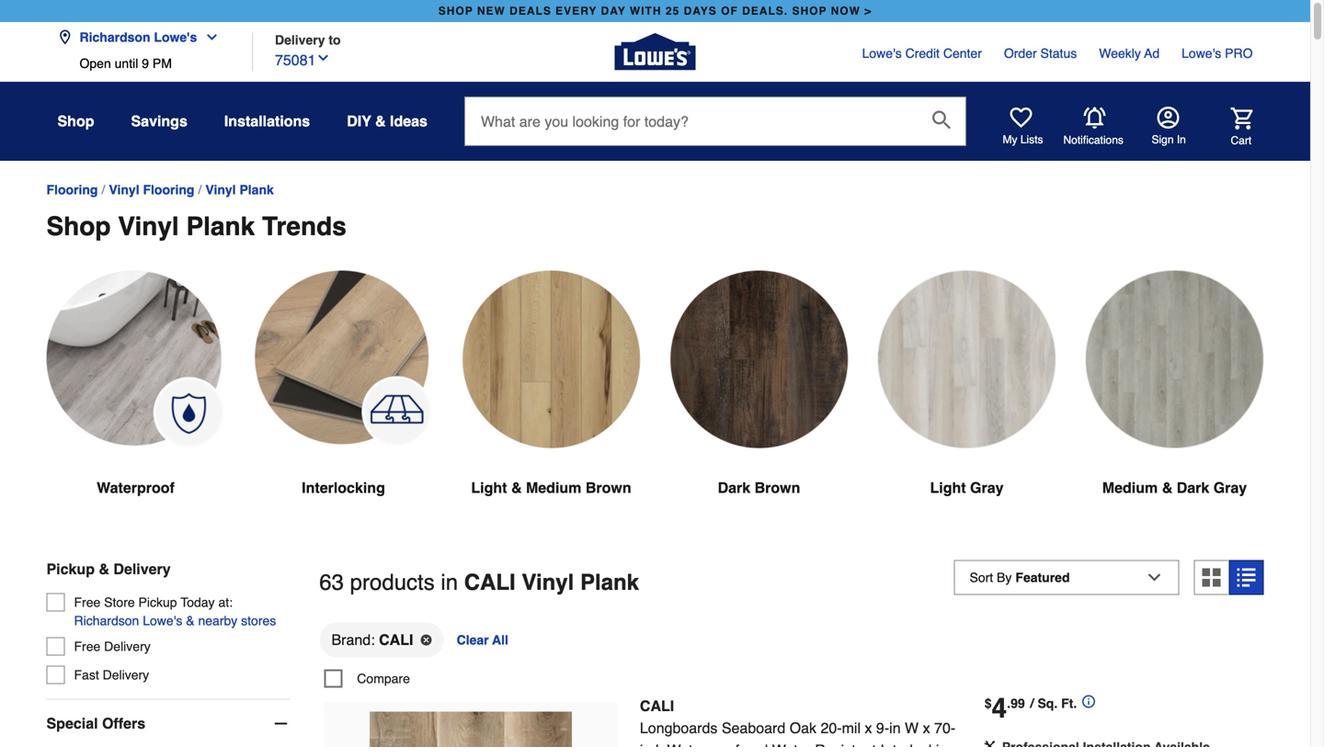 Task type: describe. For each thing, give the bounding box(es) containing it.
actual price $4.99 element
[[985, 693, 1096, 725]]

days
[[684, 5, 717, 17]]

70-
[[935, 720, 956, 737]]

ft.
[[1061, 697, 1077, 711]]

delivery up 75081
[[275, 33, 325, 47]]

dark brown
[[718, 480, 801, 497]]

lowe's inside button
[[154, 30, 197, 45]]

1 shop from the left
[[438, 5, 473, 17]]

& for diy
[[375, 113, 386, 130]]

interlocking link
[[254, 271, 433, 544]]

lowe's home improvement account image
[[1158, 107, 1180, 129]]

weekly ad link
[[1099, 44, 1160, 63]]

savings button
[[131, 105, 187, 138]]

light & medium brown link
[[462, 271, 641, 544]]

lowe's pro link
[[1182, 44, 1253, 63]]

$
[[985, 697, 992, 711]]

cart button
[[1205, 107, 1253, 148]]

search image
[[933, 111, 951, 129]]

richardson for richardson lowe's & nearby stores
[[74, 614, 139, 629]]

25
[[666, 5, 680, 17]]

1 horizontal spatial cali
[[464, 570, 516, 596]]

a section of light brown luxury vinyl plank floors. image
[[462, 271, 641, 449]]

all
[[492, 633, 509, 648]]

shop new deals every day with 25 days of deals. shop now >
[[438, 5, 872, 17]]

order
[[1004, 46, 1037, 61]]

lowe's inside button
[[143, 614, 182, 629]]

center
[[944, 46, 982, 61]]

nearby
[[198, 614, 238, 629]]

pro
[[1225, 46, 1253, 61]]

shop new deals every day with 25 days of deals. shop now > link
[[435, 0, 876, 22]]

l
[[656, 742, 664, 748]]

today
[[181, 596, 215, 610]]

a section of medium gray wood-look luxury vinyl plank flooring. image
[[1086, 271, 1264, 448]]

shop button
[[57, 105, 94, 138]]

light for light & medium brown
[[471, 480, 507, 497]]

lowe's left pro
[[1182, 46, 1222, 61]]

$ 4
[[985, 693, 1007, 725]]

diy
[[347, 113, 371, 130]]

.99
[[1007, 697, 1025, 711]]

vinyl flooring link
[[109, 182, 194, 197]]

& for light
[[511, 480, 522, 497]]

63
[[319, 570, 344, 596]]

0 horizontal spatial cali
[[379, 632, 413, 649]]

w
[[905, 720, 919, 737]]

cart
[[1231, 134, 1252, 147]]

resistant
[[815, 742, 876, 748]]

grid view image
[[1203, 569, 1221, 587]]

ad
[[1145, 46, 1160, 61]]

/ for flooring
[[102, 183, 105, 197]]

delivery down free delivery
[[103, 668, 149, 683]]

ideas
[[390, 113, 428, 130]]

1 x from the left
[[865, 720, 872, 737]]

store
[[104, 596, 135, 610]]

notifications
[[1064, 134, 1124, 146]]

free store pickup today at:
[[74, 596, 233, 610]]

75081
[[275, 52, 316, 69]]

to
[[329, 33, 341, 47]]

stores
[[241, 614, 276, 629]]

products
[[350, 570, 435, 596]]

2 dark from the left
[[1177, 480, 1210, 497]]

light gray
[[930, 480, 1004, 497]]

shop for shop
[[57, 113, 94, 130]]

0 vertical spatial in
[[441, 570, 458, 596]]

5001556383 element
[[324, 670, 410, 688]]

cali longboards seaboard oak 20-mil x 9-in w x 70- in l waterproof and water resistant interlockin
[[640, 698, 956, 748]]

trends
[[262, 212, 347, 242]]

free delivery
[[74, 640, 151, 654]]

63 products in cali vinyl plank
[[319, 570, 639, 596]]

chevron down image
[[316, 51, 331, 65]]

pm
[[153, 56, 172, 71]]

4
[[992, 693, 1007, 725]]

minus image
[[272, 715, 290, 734]]

close circle filled image
[[421, 635, 432, 646]]

sign in button
[[1152, 107, 1186, 147]]

lowe's pro
[[1182, 46, 1253, 61]]

clear all
[[457, 633, 509, 648]]

light for light gray
[[930, 480, 966, 497]]

offers
[[102, 716, 145, 733]]

2 brown from the left
[[755, 480, 801, 497]]

richardson lowe's
[[80, 30, 197, 45]]

2 gray from the left
[[1214, 480, 1247, 497]]

and
[[744, 742, 768, 748]]

every
[[556, 5, 597, 17]]

2 medium from the left
[[1103, 480, 1158, 497]]

open until 9 pm
[[80, 56, 172, 71]]

interlocking
[[302, 480, 385, 497]]

brand:
[[332, 632, 375, 649]]

fast
[[74, 668, 99, 683]]

medium inside "link"
[[526, 480, 582, 497]]

oak
[[790, 720, 817, 737]]

waterproof inside cali longboards seaboard oak 20-mil x 9-in w x 70- in l waterproof and water resistant interlockin
[[667, 742, 740, 748]]

richardson for richardson lowe's
[[80, 30, 150, 45]]

of
[[721, 5, 738, 17]]

with
[[630, 5, 662, 17]]

credit
[[906, 46, 940, 61]]

sign in
[[1152, 133, 1186, 146]]

a section of dark brown wood-look luxury vinyl plank flooring. image
[[670, 271, 848, 449]]

flooring link
[[46, 182, 98, 197]]

pickup & delivery
[[46, 561, 171, 578]]

weekly ad
[[1099, 46, 1160, 61]]

deals.
[[742, 5, 788, 17]]

list view image
[[1238, 569, 1256, 587]]

diy & ideas button
[[347, 105, 428, 138]]

savings
[[131, 113, 187, 130]]

9-
[[876, 720, 890, 737]]

2 flooring from the left
[[143, 182, 194, 197]]



Task type: vqa. For each thing, say whether or not it's contained in the screenshot.
LIGHT BROWN WOOD-LOOK INTERLOCKING LUXURY VINYL PLANK FLOORING. Image
yes



Task type: locate. For each thing, give the bounding box(es) containing it.
sign
[[1152, 133, 1174, 146]]

1 vertical spatial waterproof
[[667, 742, 740, 748]]

/ up shop vinyl plank trends
[[198, 183, 202, 197]]

free
[[74, 596, 101, 610], [74, 640, 101, 654]]

richardson lowe's & nearby stores button
[[74, 612, 276, 631]]

in left l
[[640, 742, 651, 748]]

installations button
[[224, 105, 310, 138]]

light gray link
[[878, 271, 1056, 544]]

until
[[115, 56, 138, 71]]

free left store
[[74, 596, 101, 610]]

1 light from the left
[[471, 480, 507, 497]]

richardson up the open until 9 pm
[[80, 30, 150, 45]]

& for pickup
[[99, 561, 109, 578]]

x
[[865, 720, 872, 737], [923, 720, 930, 737]]

lowe's down free store pickup today at:
[[143, 614, 182, 629]]

1 vertical spatial cali
[[379, 632, 413, 649]]

brand: cali
[[332, 632, 413, 649]]

cali up 'longboards'
[[640, 698, 674, 715]]

1 vertical spatial pickup
[[138, 596, 177, 610]]

richardson inside button
[[80, 30, 150, 45]]

/ left sq.
[[1031, 697, 1034, 711]]

lowe's up pm
[[154, 30, 197, 45]]

1 horizontal spatial shop
[[792, 5, 827, 17]]

free for free store pickup today at:
[[74, 596, 101, 610]]

cali up clear all button
[[464, 570, 516, 596]]

light inside light gray link
[[930, 480, 966, 497]]

/ for .99
[[1031, 697, 1034, 711]]

2 vertical spatial cali
[[640, 698, 674, 715]]

0 horizontal spatial /
[[102, 183, 105, 197]]

in
[[1177, 133, 1186, 146]]

0 vertical spatial free
[[74, 596, 101, 610]]

x left 9-
[[865, 720, 872, 737]]

free for free delivery
[[74, 640, 101, 654]]

0 horizontal spatial in
[[441, 570, 458, 596]]

1 horizontal spatial brown
[[755, 480, 801, 497]]

2 free from the top
[[74, 640, 101, 654]]

0 vertical spatial waterproof
[[97, 480, 175, 497]]

waterproof down 'longboards'
[[667, 742, 740, 748]]

brown inside "link"
[[586, 480, 632, 497]]

fast delivery
[[74, 668, 149, 683]]

1 brown from the left
[[586, 480, 632, 497]]

0 horizontal spatial x
[[865, 720, 872, 737]]

light & medium brown
[[471, 480, 632, 497]]

day
[[601, 5, 626, 17]]

delivery
[[275, 33, 325, 47], [114, 561, 171, 578], [104, 640, 151, 654], [103, 668, 149, 683]]

0 horizontal spatial flooring
[[46, 182, 98, 197]]

2 horizontal spatial in
[[890, 720, 901, 737]]

in
[[441, 570, 458, 596], [890, 720, 901, 737], [640, 742, 651, 748]]

diy & ideas
[[347, 113, 428, 130]]

1 vertical spatial free
[[74, 640, 101, 654]]

light brown wood-look interlocking luxury vinyl plank flooring. image
[[254, 271, 433, 447]]

richardson
[[80, 30, 150, 45], [74, 614, 139, 629]]

flooring down shop button
[[46, 182, 98, 197]]

dark brown link
[[670, 271, 848, 544]]

flooring
[[46, 182, 98, 197], [143, 182, 194, 197]]

light inside light & medium brown "link"
[[471, 480, 507, 497]]

lowe's home improvement lists image
[[1010, 107, 1032, 129]]

2 x from the left
[[923, 720, 930, 737]]

mil
[[842, 720, 861, 737]]

shop for shop vinyl plank trends
[[46, 212, 111, 242]]

0 vertical spatial cali
[[464, 570, 516, 596]]

special offers button
[[46, 700, 290, 748]]

installations
[[224, 113, 310, 130]]

1 horizontal spatial /
[[198, 183, 202, 197]]

x right w
[[923, 720, 930, 737]]

compare
[[357, 672, 410, 686]]

shop
[[57, 113, 94, 130], [46, 212, 111, 242]]

free up fast
[[74, 640, 101, 654]]

20-
[[821, 720, 842, 737]]

lowe's credit center link
[[862, 44, 982, 63]]

cali inside cali longboards seaboard oak 20-mil x 9-in w x 70- in l waterproof and water resistant interlockin
[[640, 698, 674, 715]]

2 horizontal spatial /
[[1031, 697, 1034, 711]]

1 dark from the left
[[718, 480, 751, 497]]

1 horizontal spatial waterproof
[[667, 742, 740, 748]]

2 vertical spatial plank
[[580, 570, 639, 596]]

waterproof up pickup & delivery
[[97, 480, 175, 497]]

location image
[[57, 30, 72, 45]]

lowe's credit center
[[862, 46, 982, 61]]

lists
[[1021, 133, 1043, 146]]

cali left close circle filled icon
[[379, 632, 413, 649]]

medium & dark gray
[[1103, 480, 1247, 497]]

clear
[[457, 633, 489, 648]]

2 vertical spatial in
[[640, 742, 651, 748]]

1 vertical spatial richardson
[[74, 614, 139, 629]]

dark
[[718, 480, 751, 497], [1177, 480, 1210, 497]]

2 shop from the left
[[792, 5, 827, 17]]

1 vertical spatial plank
[[186, 212, 255, 242]]

0 horizontal spatial waterproof
[[97, 480, 175, 497]]

seaboard
[[722, 720, 786, 737]]

9
[[142, 56, 149, 71]]

flooring up shop vinyl plank trends
[[143, 182, 194, 197]]

1 horizontal spatial flooring
[[143, 182, 194, 197]]

special offers
[[46, 716, 145, 733]]

in left w
[[890, 720, 901, 737]]

list box containing brand:
[[319, 622, 1264, 670]]

richardson lowe's button
[[57, 19, 227, 56]]

shop down open
[[57, 113, 94, 130]]

medium
[[526, 480, 582, 497], [1103, 480, 1158, 497]]

0 horizontal spatial brown
[[586, 480, 632, 497]]

my
[[1003, 133, 1018, 146]]

0 horizontal spatial shop
[[438, 5, 473, 17]]

/ right flooring link at the top left
[[102, 183, 105, 197]]

1 horizontal spatial gray
[[1214, 480, 1247, 497]]

1 horizontal spatial dark
[[1177, 480, 1210, 497]]

1 horizontal spatial x
[[923, 720, 930, 737]]

medium & dark gray link
[[1086, 271, 1264, 544]]

0 horizontal spatial medium
[[526, 480, 582, 497]]

plank inside flooring / vinyl flooring / vinyl plank
[[240, 182, 274, 197]]

1 horizontal spatial in
[[640, 742, 651, 748]]

/ inside actual price $4.99 element
[[1031, 697, 1034, 711]]

open
[[80, 56, 111, 71]]

clear all button
[[455, 622, 510, 659]]

shop
[[438, 5, 473, 17], [792, 5, 827, 17]]

in right products
[[441, 570, 458, 596]]

info image
[[1083, 696, 1096, 709]]

cali
[[464, 570, 516, 596], [379, 632, 413, 649], [640, 698, 674, 715]]

delivery up fast delivery
[[104, 640, 151, 654]]

lowe's left the credit
[[862, 46, 902, 61]]

assembly image
[[985, 741, 996, 748]]

shop vinyl plank trends
[[46, 212, 347, 242]]

1 horizontal spatial light
[[930, 480, 966, 497]]

& inside "link"
[[511, 480, 522, 497]]

0 horizontal spatial light
[[471, 480, 507, 497]]

&
[[375, 113, 386, 130], [511, 480, 522, 497], [1162, 480, 1173, 497], [99, 561, 109, 578], [186, 614, 195, 629]]

plank
[[240, 182, 274, 197], [186, 212, 255, 242], [580, 570, 639, 596]]

order status link
[[1004, 44, 1077, 63]]

None search field
[[464, 97, 967, 163]]

delivery up free store pickup today at:
[[114, 561, 171, 578]]

at:
[[218, 596, 233, 610]]

1 horizontal spatial pickup
[[138, 596, 177, 610]]

status
[[1041, 46, 1077, 61]]

list box
[[319, 622, 1264, 670]]

0 vertical spatial plank
[[240, 182, 274, 197]]

0 horizontal spatial gray
[[970, 480, 1004, 497]]

weekly
[[1099, 46, 1141, 61]]

my lists link
[[1003, 107, 1043, 147]]

lowe's home improvement logo image
[[615, 11, 696, 92]]

0 horizontal spatial pickup
[[46, 561, 95, 578]]

0 horizontal spatial dark
[[718, 480, 751, 497]]

flooring / vinyl flooring / vinyl plank
[[46, 182, 274, 197]]

1 medium from the left
[[526, 480, 582, 497]]

delivery to
[[275, 33, 341, 47]]

shop left new
[[438, 5, 473, 17]]

vinyl plank link
[[205, 182, 274, 197]]

0 vertical spatial richardson
[[80, 30, 150, 45]]

1 vertical spatial in
[[890, 720, 901, 737]]

1 flooring from the left
[[46, 182, 98, 197]]

0 vertical spatial shop
[[57, 113, 94, 130]]

shop down flooring link at the top left
[[46, 212, 111, 242]]

richardson inside button
[[74, 614, 139, 629]]

pickup up richardson lowe's & nearby stores
[[138, 596, 177, 610]]

a section of light gray wood-look luxury vinyl plank flooring. image
[[878, 271, 1056, 485]]

1 gray from the left
[[970, 480, 1004, 497]]

longboards
[[640, 720, 718, 737]]

sq.
[[1038, 697, 1058, 711]]

pickup up free delivery
[[46, 561, 95, 578]]

brown
[[586, 480, 632, 497], [755, 480, 801, 497]]

2 light from the left
[[930, 480, 966, 497]]

1 vertical spatial shop
[[46, 212, 111, 242]]

2 horizontal spatial cali
[[640, 698, 674, 715]]

>
[[865, 5, 872, 17]]

1 free from the top
[[74, 596, 101, 610]]

0 vertical spatial pickup
[[46, 561, 95, 578]]

lowe's home improvement notification center image
[[1084, 107, 1106, 129]]

special
[[46, 716, 98, 733]]

1 horizontal spatial medium
[[1103, 480, 1158, 497]]

Search Query text field
[[465, 97, 918, 145]]

gray waterproof wood-look luxury vinyl plank flooring in a bathroom. image
[[46, 271, 225, 449]]

/
[[102, 183, 105, 197], [198, 183, 202, 197], [1031, 697, 1034, 711]]

richardson lowe's & nearby stores
[[74, 614, 276, 629]]

lowe's home improvement cart image
[[1231, 107, 1253, 129]]

shop left now
[[792, 5, 827, 17]]

chevron down image
[[197, 30, 219, 45]]

pickup
[[46, 561, 95, 578], [138, 596, 177, 610]]

richardson down store
[[74, 614, 139, 629]]

gray
[[970, 480, 1004, 497], [1214, 480, 1247, 497]]

waterproof link
[[46, 271, 225, 544]]

& for medium
[[1162, 480, 1173, 497]]



